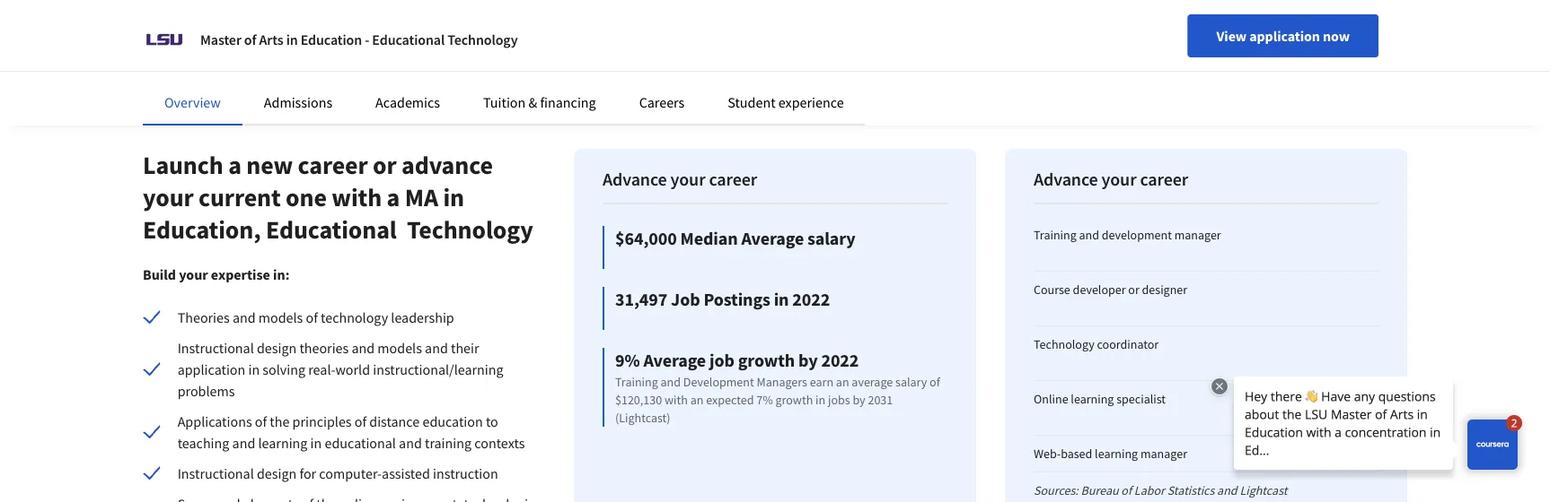 Task type: vqa. For each thing, say whether or not it's contained in the screenshot.
manager to the top
yes



Task type: describe. For each thing, give the bounding box(es) containing it.
admissions link
[[264, 93, 332, 111]]

ma
[[405, 182, 438, 213]]

0 vertical spatial by
[[798, 350, 818, 372]]

overview
[[164, 93, 221, 111]]

earn
[[810, 375, 833, 391]]

learning inside applications of the principles of distance education to teaching and learning in educational and training contexts
[[258, 435, 308, 453]]

student experience
[[728, 93, 844, 111]]

manager for web-based learning manager
[[1141, 446, 1187, 463]]

education,
[[143, 214, 261, 246]]

&
[[528, 93, 537, 111]]

theories
[[178, 309, 230, 327]]

online learning specialist
[[1034, 392, 1166, 408]]

31,497 job postings in 2022
[[615, 289, 830, 311]]

0 vertical spatial 2022
[[792, 289, 830, 311]]

2 horizontal spatial career
[[1140, 168, 1188, 191]]

and right statistics
[[1217, 483, 1237, 499]]

and left development
[[1079, 227, 1099, 243]]

distance
[[369, 413, 420, 431]]

tuition
[[483, 93, 526, 111]]

course developer or designer
[[1034, 282, 1187, 298]]

coordinator
[[1097, 337, 1159, 353]]

instructional design theories and models and their application in solving real-world instructional/learning problems
[[178, 339, 503, 401]]

technology inside launch a new career or advance your current one with a ma in education, educational  technology
[[407, 214, 533, 246]]

view
[[1217, 27, 1247, 45]]

jobs
[[828, 392, 850, 409]]

launch a new career or advance your current one with a ma in education, educational  technology
[[143, 150, 533, 246]]

of left labor
[[1121, 483, 1132, 499]]

student
[[728, 93, 776, 111]]

development
[[683, 375, 754, 391]]

9%
[[615, 350, 640, 372]]

master
[[200, 31, 241, 48]]

$64,000 median average salary
[[615, 228, 856, 250]]

web-based learning manager
[[1034, 446, 1187, 463]]

with inside 9% average job growth by 2022 training and development managers  earn an average salary of $120,130 with an expected 7%  growth in jobs by 2031 (lightcast)
[[665, 392, 688, 409]]

admissions
[[264, 93, 332, 111]]

applications
[[178, 413, 252, 431]]

average
[[852, 375, 893, 391]]

academics
[[375, 93, 440, 111]]

designer
[[1142, 282, 1187, 298]]

or inside launch a new career or advance your current one with a ma in education, educational  technology
[[373, 150, 397, 181]]

and up instructional/learning
[[425, 339, 448, 357]]

expertise
[[211, 266, 270, 284]]

design for theories
[[257, 339, 297, 357]]

learning right based
[[1095, 446, 1138, 463]]

educational
[[325, 435, 396, 453]]

technology
[[321, 309, 388, 327]]

training
[[425, 435, 472, 453]]

louisiana state university logo image
[[143, 18, 186, 61]]

sources: bureau of labor statistics and lightcast
[[1034, 483, 1287, 499]]

tuition & financing link
[[483, 93, 596, 111]]

careers
[[639, 93, 685, 111]]

in right postings
[[774, 289, 789, 311]]

view application now
[[1217, 27, 1350, 45]]

contexts
[[474, 435, 525, 453]]

instruction
[[433, 465, 498, 483]]

application inside button
[[1249, 27, 1320, 45]]

and down applications
[[232, 435, 255, 453]]

training inside 9% average job growth by 2022 training and development managers  earn an average salary of $120,130 with an expected 7%  growth in jobs by 2031 (lightcast)
[[615, 375, 658, 391]]

course
[[1034, 282, 1070, 298]]

solving
[[263, 361, 305, 379]]

9% average job growth by 2022 training and development managers  earn an average salary of $120,130 with an expected 7%  growth in jobs by 2031 (lightcast)
[[615, 350, 940, 427]]

build your expertise in:
[[143, 266, 290, 284]]

1 vertical spatial growth
[[776, 392, 813, 409]]

lightcast
[[1240, 483, 1287, 499]]

the
[[270, 413, 290, 431]]

assisted
[[382, 465, 430, 483]]

2 advance your career from the left
[[1034, 168, 1188, 191]]

applications of the principles of distance education to teaching and learning in educational and training contexts
[[178, 413, 525, 453]]

theories and models of technology leadership
[[178, 309, 454, 327]]

world
[[335, 361, 370, 379]]

based
[[1061, 446, 1092, 463]]

arts
[[259, 31, 283, 48]]

development
[[1102, 227, 1172, 243]]

developer
[[1073, 282, 1126, 298]]

your up median
[[670, 168, 705, 191]]

of up educational in the bottom of the page
[[355, 413, 367, 431]]

in inside 9% average job growth by 2022 training and development managers  earn an average salary of $120,130 with an expected 7%  growth in jobs by 2031 (lightcast)
[[816, 392, 825, 409]]

salary inside 9% average job growth by 2022 training and development managers  earn an average salary of $120,130 with an expected 7%  growth in jobs by 2031 (lightcast)
[[895, 375, 927, 391]]

careers link
[[639, 93, 685, 111]]

teaching
[[178, 435, 229, 453]]

view application now button
[[1188, 14, 1379, 57]]

now
[[1323, 27, 1350, 45]]

31,497
[[615, 289, 667, 311]]

7%
[[756, 392, 773, 409]]

and up world
[[352, 339, 375, 357]]

1 horizontal spatial average
[[741, 228, 804, 250]]

0 vertical spatial technology
[[447, 31, 518, 48]]

online
[[1034, 392, 1068, 408]]

0 vertical spatial models
[[258, 309, 303, 327]]



Task type: locate. For each thing, give the bounding box(es) containing it.
and right 'theories'
[[232, 309, 256, 327]]

models inside instructional design theories and models and their application in solving real-world instructional/learning problems
[[378, 339, 422, 357]]

and inside 9% average job growth by 2022 training and development managers  earn an average salary of $120,130 with an expected 7%  growth in jobs by 2031 (lightcast)
[[661, 375, 681, 391]]

advance
[[401, 150, 493, 181]]

and down distance
[[399, 435, 422, 453]]

tuition & financing
[[483, 93, 596, 111]]

$64,000
[[615, 228, 677, 250]]

-
[[365, 31, 369, 48]]

0 vertical spatial design
[[257, 339, 297, 357]]

in:
[[273, 266, 290, 284]]

or left the designer
[[1128, 282, 1140, 298]]

1 vertical spatial or
[[1128, 282, 1140, 298]]

and up '$120,130'
[[661, 375, 681, 391]]

0 vertical spatial application
[[1249, 27, 1320, 45]]

(lightcast)
[[615, 410, 670, 427]]

of up theories
[[306, 309, 318, 327]]

0 vertical spatial training
[[1034, 227, 1077, 243]]

expected
[[706, 392, 754, 409]]

1 horizontal spatial or
[[1128, 282, 1140, 298]]

2 vertical spatial technology
[[1034, 337, 1095, 353]]

2 instructional from the top
[[178, 465, 254, 483]]

1 vertical spatial application
[[178, 361, 245, 379]]

growth
[[738, 350, 795, 372], [776, 392, 813, 409]]

0 horizontal spatial application
[[178, 361, 245, 379]]

average inside 9% average job growth by 2022 training and development managers  earn an average salary of $120,130 with an expected 7%  growth in jobs by 2031 (lightcast)
[[643, 350, 706, 372]]

1 horizontal spatial advance
[[1034, 168, 1098, 191]]

0 horizontal spatial with
[[332, 182, 382, 213]]

design for for
[[257, 465, 297, 483]]

1 horizontal spatial application
[[1249, 27, 1320, 45]]

learning down the
[[258, 435, 308, 453]]

1 horizontal spatial by
[[853, 392, 865, 409]]

instructional
[[178, 339, 254, 357], [178, 465, 254, 483]]

1 vertical spatial with
[[665, 392, 688, 409]]

advance up training and development manager
[[1034, 168, 1098, 191]]

with right '$120,130'
[[665, 392, 688, 409]]

1 horizontal spatial models
[[378, 339, 422, 357]]

master of arts in education - educational technology
[[200, 31, 518, 48]]

in down earn
[[816, 392, 825, 409]]

in
[[286, 31, 298, 48], [443, 182, 464, 213], [774, 289, 789, 311], [248, 361, 260, 379], [816, 392, 825, 409], [310, 435, 322, 453]]

training up '$120,130'
[[615, 375, 658, 391]]

in right arts
[[286, 31, 298, 48]]

your down launch
[[143, 182, 194, 213]]

design up solving
[[257, 339, 297, 357]]

financing
[[540, 93, 596, 111]]

2022 up earn
[[821, 350, 859, 372]]

application left 'now'
[[1249, 27, 1320, 45]]

theories
[[299, 339, 349, 357]]

education
[[423, 413, 483, 431]]

an down development
[[690, 392, 704, 409]]

manager up sources: bureau of labor statistics and lightcast
[[1141, 446, 1187, 463]]

models down leadership
[[378, 339, 422, 357]]

0 horizontal spatial salary
[[807, 228, 856, 250]]

1 instructional from the top
[[178, 339, 254, 357]]

technology down ma
[[407, 214, 533, 246]]

by right jobs
[[853, 392, 865, 409]]

problems
[[178, 383, 235, 401]]

technology up tuition
[[447, 31, 518, 48]]

manager
[[1174, 227, 1221, 243], [1141, 446, 1187, 463]]

postings
[[704, 289, 770, 311]]

0 horizontal spatial or
[[373, 150, 397, 181]]

bureau
[[1081, 483, 1119, 499]]

0 vertical spatial salary
[[807, 228, 856, 250]]

of left the
[[255, 413, 267, 431]]

in inside launch a new career or advance your current one with a ma in education, educational  technology
[[443, 182, 464, 213]]

average right 9%
[[643, 350, 706, 372]]

1 vertical spatial an
[[690, 392, 704, 409]]

1 horizontal spatial advance your career
[[1034, 168, 1188, 191]]

1 horizontal spatial a
[[387, 182, 400, 213]]

average
[[741, 228, 804, 250], [643, 350, 706, 372]]

1 horizontal spatial with
[[665, 392, 688, 409]]

of right the average
[[930, 375, 940, 391]]

experience
[[778, 93, 844, 111]]

1 vertical spatial models
[[378, 339, 422, 357]]

1 vertical spatial by
[[853, 392, 865, 409]]

0 horizontal spatial advance your career
[[603, 168, 757, 191]]

models down in:
[[258, 309, 303, 327]]

in inside instructional design theories and models and their application in solving real-world instructional/learning problems
[[248, 361, 260, 379]]

or left advance
[[373, 150, 397, 181]]

managers
[[757, 375, 807, 391]]

with right one
[[332, 182, 382, 213]]

0 vertical spatial a
[[228, 150, 241, 181]]

application inside instructional design theories and models and their application in solving real-world instructional/learning problems
[[178, 361, 245, 379]]

1 vertical spatial a
[[387, 182, 400, 213]]

statistics
[[1167, 483, 1215, 499]]

0 vertical spatial manager
[[1174, 227, 1221, 243]]

your up training and development manager
[[1102, 168, 1137, 191]]

instructional for instructional design for computer-assisted instruction
[[178, 465, 254, 483]]

1 design from the top
[[257, 339, 297, 357]]

by up earn
[[798, 350, 818, 372]]

launch
[[143, 150, 223, 181]]

advance your career up training and development manager
[[1034, 168, 1188, 191]]

a up current
[[228, 150, 241, 181]]

current
[[199, 182, 281, 213]]

job
[[671, 289, 700, 311]]

instructional design for computer-assisted instruction
[[178, 465, 498, 483]]

application up problems
[[178, 361, 245, 379]]

1 horizontal spatial an
[[836, 375, 849, 391]]

real-
[[308, 361, 335, 379]]

educational
[[372, 31, 445, 48]]

design left 'for'
[[257, 465, 297, 483]]

computer-
[[319, 465, 382, 483]]

0 horizontal spatial average
[[643, 350, 706, 372]]

2022 right postings
[[792, 289, 830, 311]]

in right ma
[[443, 182, 464, 213]]

principles
[[292, 413, 352, 431]]

average right median
[[741, 228, 804, 250]]

career inside launch a new career or advance your current one with a ma in education, educational  technology
[[298, 150, 368, 181]]

1 vertical spatial 2022
[[821, 350, 859, 372]]

learning right online
[[1071, 392, 1114, 408]]

career
[[298, 150, 368, 181], [709, 168, 757, 191], [1140, 168, 1188, 191]]

1 vertical spatial average
[[643, 350, 706, 372]]

sources:
[[1034, 483, 1078, 499]]

advance your career up median
[[603, 168, 757, 191]]

1 horizontal spatial salary
[[895, 375, 927, 391]]

0 horizontal spatial advance
[[603, 168, 667, 191]]

0 vertical spatial average
[[741, 228, 804, 250]]

of
[[244, 31, 256, 48], [306, 309, 318, 327], [930, 375, 940, 391], [255, 413, 267, 431], [355, 413, 367, 431], [1121, 483, 1132, 499]]

overview link
[[164, 93, 221, 111]]

2022
[[792, 289, 830, 311], [821, 350, 859, 372]]

of left arts
[[244, 31, 256, 48]]

0 vertical spatial growth
[[738, 350, 795, 372]]

career up one
[[298, 150, 368, 181]]

2 advance from the left
[[1034, 168, 1098, 191]]

education
[[301, 31, 362, 48]]

0 vertical spatial instructional
[[178, 339, 254, 357]]

2 design from the top
[[257, 465, 297, 483]]

learning
[[1071, 392, 1114, 408], [258, 435, 308, 453], [1095, 446, 1138, 463]]

technology
[[447, 31, 518, 48], [407, 214, 533, 246], [1034, 337, 1095, 353]]

specialist
[[1117, 392, 1166, 408]]

0 horizontal spatial a
[[228, 150, 241, 181]]

your
[[670, 168, 705, 191], [1102, 168, 1137, 191], [143, 182, 194, 213], [179, 266, 208, 284]]

0 vertical spatial an
[[836, 375, 849, 391]]

instructional inside instructional design theories and models and their application in solving real-world instructional/learning problems
[[178, 339, 254, 357]]

growth down managers
[[776, 392, 813, 409]]

1 vertical spatial manager
[[1141, 446, 1187, 463]]

technology down course
[[1034, 337, 1095, 353]]

student experience link
[[728, 93, 844, 111]]

job
[[710, 350, 735, 372]]

salary
[[807, 228, 856, 250], [895, 375, 927, 391]]

0 vertical spatial or
[[373, 150, 397, 181]]

training and development manager
[[1034, 227, 1221, 243]]

instructional down 'theories'
[[178, 339, 254, 357]]

your inside launch a new career or advance your current one with a ma in education, educational  technology
[[143, 182, 194, 213]]

manager right development
[[1174, 227, 1221, 243]]

career up development
[[1140, 168, 1188, 191]]

manager for training and development manager
[[1174, 227, 1221, 243]]

1 vertical spatial technology
[[407, 214, 533, 246]]

0 horizontal spatial career
[[298, 150, 368, 181]]

advance up $64,000
[[603, 168, 667, 191]]

with
[[332, 182, 382, 213], [665, 392, 688, 409]]

0 horizontal spatial models
[[258, 309, 303, 327]]

0 horizontal spatial training
[[615, 375, 658, 391]]

technology coordinator
[[1034, 337, 1159, 353]]

of inside 9% average job growth by 2022 training and development managers  earn an average salary of $120,130 with an expected 7%  growth in jobs by 2031 (lightcast)
[[930, 375, 940, 391]]

your right "build"
[[179, 266, 208, 284]]

advance your career
[[603, 168, 757, 191], [1034, 168, 1188, 191]]

new
[[246, 150, 293, 181]]

an
[[836, 375, 849, 391], [690, 392, 704, 409]]

1 horizontal spatial training
[[1034, 227, 1077, 243]]

1 vertical spatial instructional
[[178, 465, 254, 483]]

2022 inside 9% average job growth by 2022 training and development managers  earn an average salary of $120,130 with an expected 7%  growth in jobs by 2031 (lightcast)
[[821, 350, 859, 372]]

build
[[143, 266, 176, 284]]

slides element
[[161, 51, 1389, 70]]

design inside instructional design theories and models and their application in solving real-world instructional/learning problems
[[257, 339, 297, 357]]

for
[[299, 465, 316, 483]]

labor
[[1134, 483, 1165, 499]]

$120,130
[[615, 392, 662, 409]]

instructional/learning
[[373, 361, 503, 379]]

instructional for instructional design theories and models and their application in solving real-world instructional/learning problems
[[178, 339, 254, 357]]

a left ma
[[387, 182, 400, 213]]

growth up managers
[[738, 350, 795, 372]]

1 vertical spatial design
[[257, 465, 297, 483]]

with inside launch a new career or advance your current one with a ma in education, educational  technology
[[332, 182, 382, 213]]

training up course
[[1034, 227, 1077, 243]]

their
[[451, 339, 479, 357]]

in left solving
[[248, 361, 260, 379]]

to
[[486, 413, 498, 431]]

an up jobs
[[836, 375, 849, 391]]

and
[[1079, 227, 1099, 243], [232, 309, 256, 327], [352, 339, 375, 357], [425, 339, 448, 357], [661, 375, 681, 391], [232, 435, 255, 453], [399, 435, 422, 453], [1217, 483, 1237, 499]]

in down the principles
[[310, 435, 322, 453]]

web-
[[1034, 446, 1061, 463]]

a
[[228, 150, 241, 181], [387, 182, 400, 213]]

1 vertical spatial training
[[615, 375, 658, 391]]

0 horizontal spatial by
[[798, 350, 818, 372]]

median
[[680, 228, 738, 250]]

0 vertical spatial with
[[332, 182, 382, 213]]

or
[[373, 150, 397, 181], [1128, 282, 1140, 298]]

1 advance from the left
[[603, 168, 667, 191]]

in inside applications of the principles of distance education to teaching and learning in educational and training contexts
[[310, 435, 322, 453]]

application
[[1249, 27, 1320, 45], [178, 361, 245, 379]]

1 advance your career from the left
[[603, 168, 757, 191]]

0 horizontal spatial an
[[690, 392, 704, 409]]

1 vertical spatial salary
[[895, 375, 927, 391]]

one
[[286, 182, 327, 213]]

academics link
[[375, 93, 440, 111]]

instructional down teaching
[[178, 465, 254, 483]]

1 horizontal spatial career
[[709, 168, 757, 191]]

leadership
[[391, 309, 454, 327]]

2031
[[868, 392, 893, 409]]

career up $64,000 median average salary
[[709, 168, 757, 191]]



